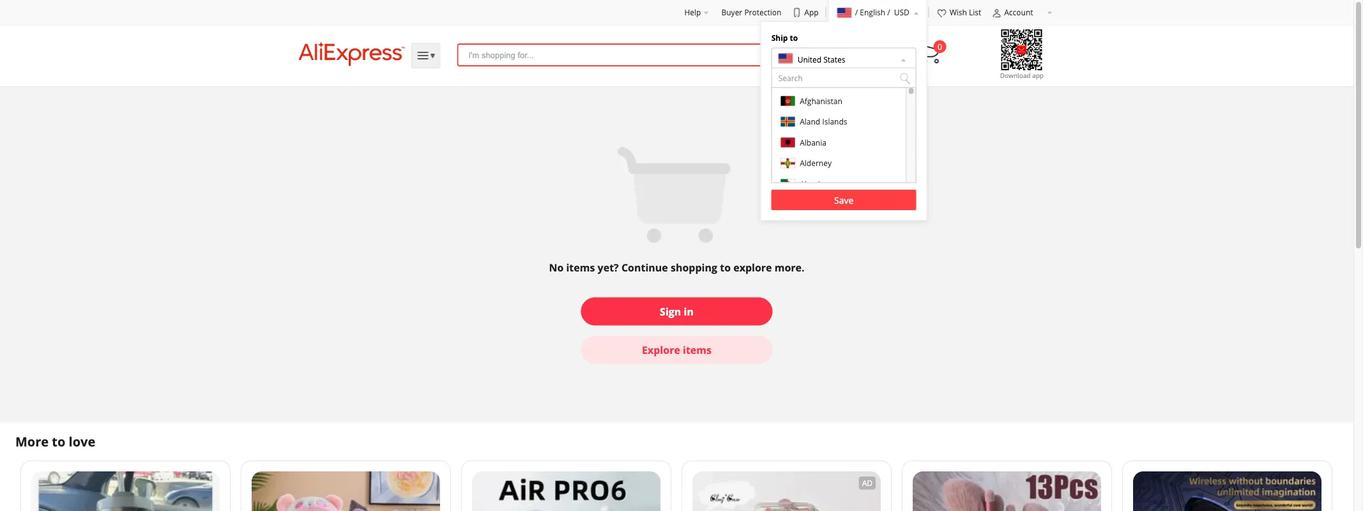 Task type: vqa. For each thing, say whether or not it's contained in the screenshot.
/ English / USD
yes



Task type: describe. For each thing, give the bounding box(es) containing it.
alderney
[[800, 158, 832, 168]]

list
[[969, 7, 982, 18]]

more to love
[[15, 433, 95, 451]]

albania
[[800, 137, 827, 147]]

ad link
[[682, 461, 892, 511]]

no
[[549, 261, 564, 274]]

explore items link
[[581, 336, 773, 364]]

explore
[[734, 261, 772, 274]]

explore items
[[642, 343, 712, 357]]

save button
[[772, 190, 917, 210]]

sign in button
[[581, 297, 773, 326]]

help
[[685, 7, 701, 18]]

wish list link
[[937, 7, 982, 18]]

app link
[[792, 7, 819, 18]]

sign
[[660, 305, 681, 318]]

currency
[[772, 143, 807, 153]]

save
[[835, 194, 854, 206]]

usd ( us dollar ) link
[[777, 159, 836, 179]]

more
[[15, 433, 49, 451]]

more.
[[775, 261, 805, 274]]

ship
[[772, 32, 788, 43]]

usd inside 'link'
[[777, 164, 792, 174]]

no items yet? continue shopping to explore more.
[[549, 261, 805, 274]]

united
[[798, 54, 822, 65]]

ship to
[[772, 32, 798, 43]]

us
[[799, 164, 808, 174]]

size image for wish list
[[937, 8, 948, 18]]

download app image
[[984, 27, 1061, 81]]

account link
[[992, 7, 1053, 18]]

states
[[824, 54, 846, 65]]

alabama
[[779, 80, 810, 91]]

afghanistan
[[800, 95, 843, 106]]

english
[[860, 7, 886, 18]]

protection
[[745, 7, 782, 18]]

/ english / usd
[[856, 7, 910, 18]]

items for no
[[567, 261, 595, 274]]

continue
[[622, 261, 668, 274]]

to for ship to
[[790, 32, 798, 43]]



Task type: locate. For each thing, give the bounding box(es) containing it.
1 horizontal spatial /
[[888, 7, 891, 18]]

)
[[834, 164, 836, 174]]

items for explore
[[683, 343, 712, 357]]

size image for account
[[992, 8, 1002, 18]]

1 horizontal spatial to
[[720, 261, 731, 274]]

Search text field
[[772, 67, 917, 88]]

1 vertical spatial usd
[[777, 164, 792, 174]]

0 link
[[920, 40, 947, 64]]

0 horizontal spatial /
[[856, 7, 858, 18]]

islands
[[822, 116, 847, 127]]

(
[[794, 164, 797, 174]]

account
[[1005, 7, 1034, 18]]

size image inside wish list link
[[937, 8, 948, 18]]

/
[[856, 7, 858, 18], [888, 7, 891, 18]]

alabama link
[[772, 75, 917, 96]]

2 / from the left
[[888, 7, 891, 18]]

to right 'ship'
[[790, 32, 798, 43]]

yet?
[[598, 261, 619, 274]]

to left explore at the bottom
[[720, 261, 731, 274]]

0 vertical spatial to
[[790, 32, 798, 43]]

usd right english
[[894, 7, 910, 18]]

2 horizontal spatial to
[[790, 32, 798, 43]]

1 size image from the left
[[937, 8, 948, 18]]

explore
[[642, 343, 681, 357]]

2 vertical spatial to
[[52, 433, 65, 451]]

1 vertical spatial items
[[683, 343, 712, 357]]

0
[[938, 41, 943, 52]]

size image left wish
[[937, 8, 948, 18]]

1 / from the left
[[856, 7, 858, 18]]

to left love at the bottom left of page
[[52, 433, 65, 451]]

2 size image from the left
[[992, 8, 1002, 18]]

usd left (
[[777, 164, 792, 174]]

wish list
[[950, 7, 982, 18]]

algeria
[[800, 178, 825, 189]]

items right explore
[[683, 343, 712, 357]]

0 horizontal spatial to
[[52, 433, 65, 451]]

size image right the list
[[992, 8, 1002, 18]]

shopping
[[671, 261, 718, 274]]

united states
[[798, 54, 846, 65]]

to for more to love
[[52, 433, 65, 451]]

size image
[[937, 8, 948, 18], [992, 8, 1002, 18]]

0 horizontal spatial size image
[[937, 8, 948, 18]]

ad
[[863, 478, 873, 489]]

0 horizontal spatial items
[[567, 261, 595, 274]]

0 vertical spatial usd
[[894, 7, 910, 18]]

love
[[69, 433, 95, 451]]

1 horizontal spatial items
[[683, 343, 712, 357]]

sign in
[[660, 305, 694, 318]]

/ left english
[[856, 7, 858, 18]]

buyer protection
[[722, 7, 782, 18]]

buyer protection link
[[722, 7, 782, 18]]

0 horizontal spatial usd
[[777, 164, 792, 174]]

dollar
[[810, 164, 832, 174]]

aland
[[800, 116, 820, 127]]

in
[[684, 305, 694, 318]]

1 horizontal spatial size image
[[992, 8, 1002, 18]]

wish
[[950, 7, 967, 18]]

items
[[567, 261, 595, 274], [683, 343, 712, 357]]

size image inside account link
[[992, 8, 1002, 18]]

I'm shopping for... text field
[[469, 45, 894, 65]]

aland islands
[[800, 116, 847, 127]]

0 vertical spatial items
[[567, 261, 595, 274]]

1 horizontal spatial usd
[[894, 7, 910, 18]]

language
[[772, 96, 809, 106]]

app
[[805, 7, 819, 18]]

buyer
[[722, 7, 743, 18]]

to
[[790, 32, 798, 43], [720, 261, 731, 274], [52, 433, 65, 451]]

usd ( us dollar )
[[777, 164, 836, 174]]

1 vertical spatial to
[[720, 261, 731, 274]]

usd
[[894, 7, 910, 18], [777, 164, 792, 174]]

/ right english
[[888, 7, 891, 18]]

united states link
[[772, 48, 917, 69]]

items right no
[[567, 261, 595, 274]]



